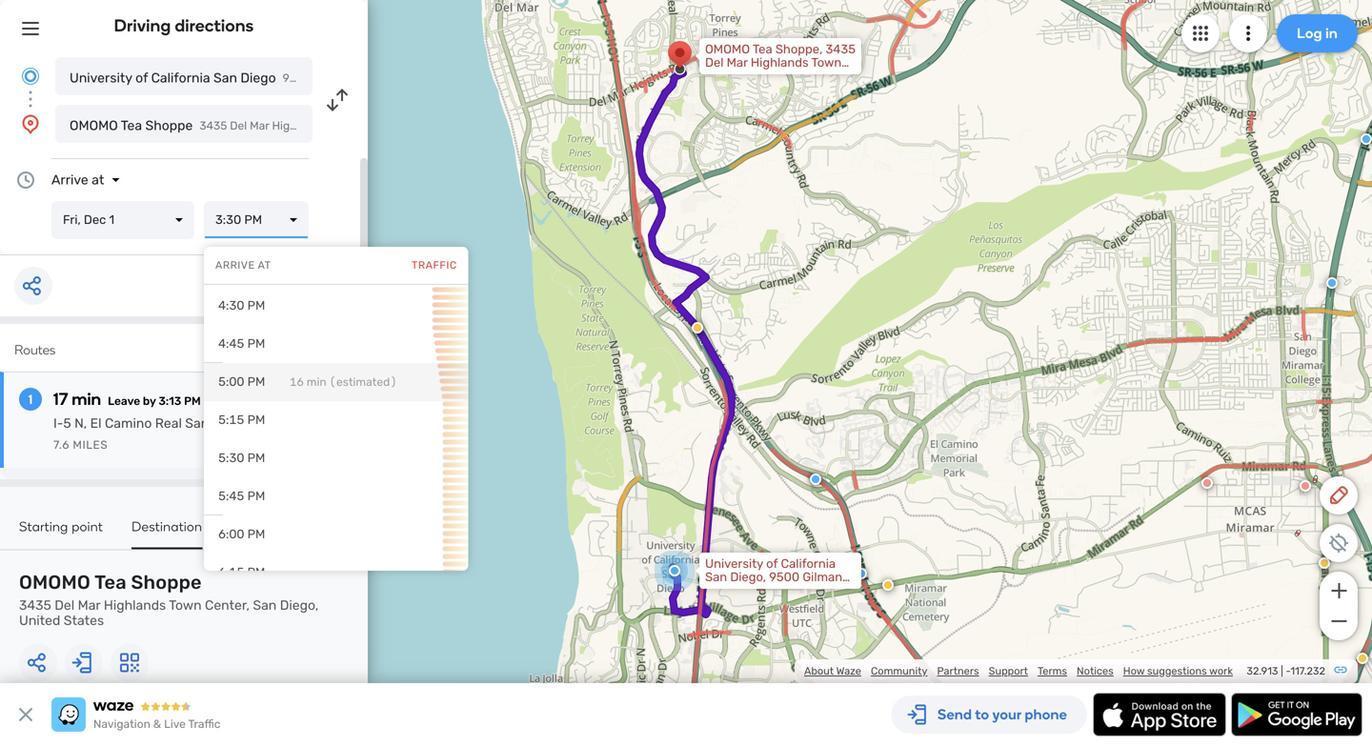 Task type: describe. For each thing, give the bounding box(es) containing it.
live
[[164, 718, 186, 731]]

omomo tea shoppe 3435 del mar highlands town center, san diego, united states
[[19, 572, 319, 629]]

17
[[53, 389, 68, 409]]

3435
[[19, 598, 51, 614]]

omomo tea shoppe
[[70, 118, 193, 133]]

1 vertical spatial hazard image
[[883, 580, 894, 591]]

san inside omomo tea shoppe 3435 del mar highlands town center, san diego, united states
[[253, 598, 277, 614]]

work
[[1210, 665, 1234, 678]]

4:15 pm option
[[204, 249, 469, 287]]

support
[[989, 665, 1029, 678]]

4:15
[[218, 260, 245, 275]]

32.913 | -117.232
[[1247, 665, 1326, 678]]

pm for 5:45 pm
[[248, 489, 265, 504]]

17 min leave by 3:13 pm
[[53, 389, 201, 409]]

of
[[135, 70, 148, 86]]

by
[[143, 395, 156, 408]]

pm for 4:30 pm
[[248, 298, 265, 313]]

0 vertical spatial hazard image
[[1320, 558, 1331, 569]]

pm for 5:15 pm
[[248, 413, 265, 428]]

states
[[64, 613, 104, 629]]

3:30 pm list box
[[204, 201, 309, 239]]

how suggestions work link
[[1124, 665, 1234, 678]]

1 horizontal spatial police image
[[1327, 277, 1339, 289]]

3:13
[[159, 395, 181, 408]]

-
[[1287, 665, 1291, 678]]

0 vertical spatial traffic
[[412, 259, 457, 272]]

&
[[153, 718, 161, 731]]

routes
[[14, 342, 56, 358]]

4:30
[[218, 298, 245, 313]]

university of california san diego button
[[55, 57, 313, 95]]

pm for 3:30 pm
[[244, 213, 262, 227]]

united
[[19, 613, 60, 629]]

1 vertical spatial arrive
[[215, 259, 255, 272]]

16 min (estimated)
[[290, 376, 397, 389]]

terms link
[[1038, 665, 1068, 678]]

1 vertical spatial arrive at
[[215, 259, 271, 272]]

diego inside university of california san diego button
[[241, 70, 276, 86]]

partners
[[938, 665, 980, 678]]

5:45 pm
[[218, 489, 265, 504]]

pm for 4:45 pm
[[248, 337, 265, 351]]

notices
[[1077, 665, 1114, 678]]

san inside i-5 n, el camino real san diego 7.6 miles
[[185, 416, 209, 431]]

center,
[[205, 598, 250, 614]]

pm for 6:15 pm
[[248, 565, 265, 580]]

i-
[[53, 416, 63, 431]]

community link
[[871, 665, 928, 678]]

5:15
[[218, 413, 245, 428]]

5:15 pm option
[[204, 401, 469, 440]]

x image
[[14, 704, 37, 727]]

starting
[[19, 519, 68, 535]]

shoppe for omomo tea shoppe 3435 del mar highlands town center, san diego, united states
[[131, 572, 202, 594]]

7.6
[[53, 439, 70, 452]]

california
[[151, 70, 210, 86]]

diego inside i-5 n, el camino real san diego 7.6 miles
[[212, 416, 248, 431]]

notices link
[[1077, 665, 1114, 678]]

best
[[312, 395, 339, 406]]

5:45 pm option
[[204, 478, 469, 516]]

link image
[[1334, 663, 1349, 678]]

zoom in image
[[1328, 580, 1351, 603]]

0 horizontal spatial at
[[92, 172, 104, 188]]

suggestions
[[1148, 665, 1208, 678]]

6:15
[[218, 565, 245, 580]]

0 vertical spatial arrive
[[51, 172, 88, 188]]

waze
[[837, 665, 862, 678]]

|
[[1282, 665, 1284, 678]]

starting point
[[19, 519, 103, 535]]

1 vertical spatial 1
[[28, 391, 33, 408]]

destination
[[132, 519, 202, 535]]

university
[[70, 70, 132, 86]]

destination button
[[132, 519, 202, 550]]

4:45
[[218, 337, 245, 351]]

camino
[[105, 416, 152, 431]]

5:30 pm
[[218, 451, 265, 466]]

navigation & live traffic
[[93, 718, 221, 731]]

117.232
[[1291, 665, 1326, 678]]

about waze community partners support terms notices how suggestions work
[[805, 665, 1234, 678]]

dec
[[84, 213, 106, 227]]

pm for 5:30 pm
[[248, 451, 265, 466]]

1 inside list box
[[109, 213, 114, 227]]

miles
[[73, 439, 108, 452]]

support link
[[989, 665, 1029, 678]]

0 horizontal spatial arrive at
[[51, 172, 104, 188]]



Task type: vqa. For each thing, say whether or not it's contained in the screenshot.
T-Mobile Store 5160 Corporate Blvd, Baton Rouge, United States
no



Task type: locate. For each thing, give the bounding box(es) containing it.
pm inside list box
[[244, 213, 262, 227]]

1 vertical spatial at
[[258, 259, 271, 272]]

2 horizontal spatial san
[[253, 598, 277, 614]]

del
[[55, 598, 75, 614]]

pm
[[244, 213, 262, 227], [248, 260, 265, 275], [248, 298, 265, 313], [248, 337, 265, 351], [248, 375, 265, 389], [184, 395, 201, 408], [248, 413, 265, 428], [248, 451, 265, 466], [248, 489, 265, 504], [248, 527, 265, 542], [248, 565, 265, 580]]

5:15 pm
[[218, 413, 265, 428]]

san right the real
[[185, 416, 209, 431]]

16
[[290, 376, 304, 389]]

san inside button
[[214, 70, 237, 86]]

arrive up 4:30
[[215, 259, 255, 272]]

fri,
[[63, 213, 81, 227]]

1 horizontal spatial hazard image
[[1358, 653, 1369, 665]]

arrive at up "4:30 pm"
[[215, 259, 271, 272]]

omomo for omomo tea shoppe 3435 del mar highlands town center, san diego, united states
[[19, 572, 90, 594]]

mar
[[78, 598, 101, 614]]

shoppe down university of california san diego
[[145, 118, 193, 133]]

0 vertical spatial shoppe
[[145, 118, 193, 133]]

about waze link
[[805, 665, 862, 678]]

0 vertical spatial at
[[92, 172, 104, 188]]

1 horizontal spatial traffic
[[412, 259, 457, 272]]

arrive up fri,
[[51, 172, 88, 188]]

n,
[[74, 416, 87, 431]]

pm right 4:30
[[248, 298, 265, 313]]

0 vertical spatial hazard image
[[692, 322, 704, 334]]

hazard image right link icon
[[1358, 653, 1369, 665]]

at right 4:15
[[258, 259, 271, 272]]

4:30 pm
[[218, 298, 265, 313]]

6:00 pm
[[218, 527, 265, 542]]

shoppe inside omomo tea shoppe "button"
[[145, 118, 193, 133]]

pm right 5:15
[[248, 413, 265, 428]]

0 vertical spatial diego
[[241, 70, 276, 86]]

5
[[63, 416, 71, 431]]

1 right dec
[[109, 213, 114, 227]]

university of california san diego
[[70, 70, 276, 86]]

partners link
[[938, 665, 980, 678]]

1 vertical spatial shoppe
[[131, 572, 202, 594]]

pm right the 4:45 on the top left
[[248, 337, 265, 351]]

clock image
[[14, 169, 37, 192]]

0 vertical spatial police image
[[1361, 133, 1373, 145]]

hazard image up zoom in image
[[1320, 558, 1331, 569]]

1 left 17
[[28, 391, 33, 408]]

0 vertical spatial tea
[[121, 118, 142, 133]]

1 horizontal spatial at
[[258, 259, 271, 272]]

tea
[[121, 118, 142, 133], [94, 572, 127, 594]]

2 vertical spatial san
[[253, 598, 277, 614]]

pencil image
[[1328, 484, 1351, 507]]

0 horizontal spatial 1
[[28, 391, 33, 408]]

0 horizontal spatial hazard image
[[692, 322, 704, 334]]

4:30 pm option
[[204, 287, 469, 325]]

5:00 pm
[[218, 375, 265, 389]]

omomo inside omomo tea shoppe 3435 del mar highlands town center, san diego, united states
[[19, 572, 90, 594]]

4:15 pm
[[218, 260, 265, 275]]

min
[[307, 376, 327, 389], [72, 389, 101, 409]]

0 vertical spatial 1
[[109, 213, 114, 227]]

shoppe
[[145, 118, 193, 133], [131, 572, 202, 594]]

5:30 pm option
[[204, 440, 469, 478]]

tea up mar
[[94, 572, 127, 594]]

el
[[90, 416, 102, 431]]

diego
[[241, 70, 276, 86], [212, 416, 248, 431]]

at
[[92, 172, 104, 188], [258, 259, 271, 272]]

6:00 pm option
[[204, 516, 469, 554]]

pm right 4:15
[[248, 260, 265, 275]]

pm right 3:30
[[244, 213, 262, 227]]

min right the "16"
[[307, 376, 327, 389]]

community
[[871, 665, 928, 678]]

zoom out image
[[1328, 610, 1351, 633]]

tea for omomo tea shoppe
[[121, 118, 142, 133]]

road closed image
[[1202, 478, 1214, 489]]

san right california
[[214, 70, 237, 86]]

at up dec
[[92, 172, 104, 188]]

pm right 5:45
[[248, 489, 265, 504]]

0 horizontal spatial san
[[185, 416, 209, 431]]

omomo
[[70, 118, 118, 133], [19, 572, 90, 594]]

diego down directions
[[241, 70, 276, 86]]

road closed image
[[1300, 481, 1312, 492]]

2 horizontal spatial police image
[[1361, 133, 1373, 145]]

pm inside 17 min leave by 3:13 pm
[[184, 395, 201, 408]]

1 vertical spatial traffic
[[188, 718, 221, 731]]

real
[[155, 416, 182, 431]]

fri, dec 1 list box
[[51, 201, 194, 239]]

5:00
[[218, 375, 245, 389]]

how
[[1124, 665, 1145, 678]]

navigation
[[93, 718, 151, 731]]

1 horizontal spatial arrive at
[[215, 259, 271, 272]]

police image
[[810, 474, 822, 485]]

san
[[214, 70, 237, 86], [185, 416, 209, 431], [253, 598, 277, 614]]

about
[[805, 665, 834, 678]]

5:45
[[218, 489, 245, 504]]

shoppe inside omomo tea shoppe 3435 del mar highlands town center, san diego, united states
[[131, 572, 202, 594]]

terms
[[1038, 665, 1068, 678]]

diego up 5:30
[[212, 416, 248, 431]]

[missing "en.livemap.styleguide.close" translation] image
[[887, 707, 906, 727]]

1 horizontal spatial 1
[[109, 213, 114, 227]]

shoppe for omomo tea shoppe
[[145, 118, 193, 133]]

pm inside option
[[248, 337, 265, 351]]

driving directions
[[114, 15, 254, 36]]

1 vertical spatial diego
[[212, 416, 248, 431]]

town
[[169, 598, 202, 614]]

tea for omomo tea shoppe 3435 del mar highlands town center, san diego, united states
[[94, 572, 127, 594]]

omomo inside omomo tea shoppe "button"
[[70, 118, 118, 133]]

1 horizontal spatial arrive
[[215, 259, 255, 272]]

directions
[[175, 15, 254, 36]]

omomo up del
[[19, 572, 90, 594]]

4:45 pm option
[[204, 325, 469, 363]]

arrive
[[51, 172, 88, 188], [215, 259, 255, 272]]

omomo down university at the left top of the page
[[70, 118, 118, 133]]

shoppe up the town on the bottom of page
[[131, 572, 202, 594]]

tea inside omomo tea shoppe 3435 del mar highlands town center, san diego, united states
[[94, 572, 127, 594]]

police image
[[1361, 133, 1373, 145], [1327, 277, 1339, 289], [856, 568, 868, 580]]

min for 16
[[307, 376, 327, 389]]

1 horizontal spatial min
[[307, 376, 327, 389]]

omomo for omomo tea shoppe
[[70, 118, 118, 133]]

0 horizontal spatial arrive
[[51, 172, 88, 188]]

1 horizontal spatial hazard image
[[883, 580, 894, 591]]

32.913
[[1247, 665, 1279, 678]]

min up n,
[[72, 389, 101, 409]]

min inside 5:00 pm option
[[307, 376, 327, 389]]

pm right 5:00
[[248, 375, 265, 389]]

pm right 6:15 on the bottom of the page
[[248, 565, 265, 580]]

5:30
[[218, 451, 245, 466]]

1
[[109, 213, 114, 227], [28, 391, 33, 408]]

arrive at up fri,
[[51, 172, 104, 188]]

(estimated)
[[329, 376, 397, 389]]

pm inside option
[[248, 489, 265, 504]]

highlands
[[104, 598, 166, 614]]

point
[[72, 519, 103, 535]]

leave
[[108, 395, 140, 408]]

0 horizontal spatial hazard image
[[1320, 558, 1331, 569]]

5:00 pm option
[[204, 363, 469, 401]]

tea inside omomo tea shoppe "button"
[[121, 118, 142, 133]]

pm right 6:00
[[248, 527, 265, 542]]

pm right 5:30
[[248, 451, 265, 466]]

fri, dec 1
[[63, 213, 114, 227]]

san left diego,
[[253, 598, 277, 614]]

min for 17
[[72, 389, 101, 409]]

arrive at
[[51, 172, 104, 188], [215, 259, 271, 272]]

2 vertical spatial police image
[[856, 568, 868, 580]]

pm for 4:15 pm
[[248, 260, 265, 275]]

6:00
[[218, 527, 245, 542]]

starting point button
[[19, 519, 103, 548]]

i-5 n, el camino real san diego 7.6 miles
[[53, 416, 248, 452]]

location image
[[19, 113, 42, 135]]

0 horizontal spatial police image
[[856, 568, 868, 580]]

1 horizontal spatial san
[[214, 70, 237, 86]]

traffic
[[412, 259, 457, 272], [188, 718, 221, 731]]

pm for 5:00 pm
[[248, 375, 265, 389]]

pm right 3:13
[[184, 395, 201, 408]]

1 vertical spatial police image
[[1327, 277, 1339, 289]]

0 vertical spatial san
[[214, 70, 237, 86]]

omomo tea shoppe button
[[55, 105, 313, 143]]

hazard image
[[1320, 558, 1331, 569], [1358, 653, 1369, 665]]

driving
[[114, 15, 171, 36]]

4:45 pm
[[218, 337, 265, 351]]

6:15 pm
[[218, 565, 265, 580]]

1 vertical spatial tea
[[94, 572, 127, 594]]

pm for 6:00 pm
[[248, 527, 265, 542]]

3:30
[[215, 213, 241, 227]]

0 horizontal spatial min
[[72, 389, 101, 409]]

current location image
[[19, 65, 42, 88]]

3:30 pm
[[215, 213, 262, 227]]

hazard image
[[692, 322, 704, 334], [883, 580, 894, 591]]

1 vertical spatial san
[[185, 416, 209, 431]]

1 vertical spatial omomo
[[19, 572, 90, 594]]

0 vertical spatial omomo
[[70, 118, 118, 133]]

0 horizontal spatial traffic
[[188, 718, 221, 731]]

tea down the of
[[121, 118, 142, 133]]

0 vertical spatial arrive at
[[51, 172, 104, 188]]

1 vertical spatial hazard image
[[1358, 653, 1369, 665]]

6:15 pm option
[[204, 554, 469, 592]]

diego,
[[280, 598, 319, 614]]



